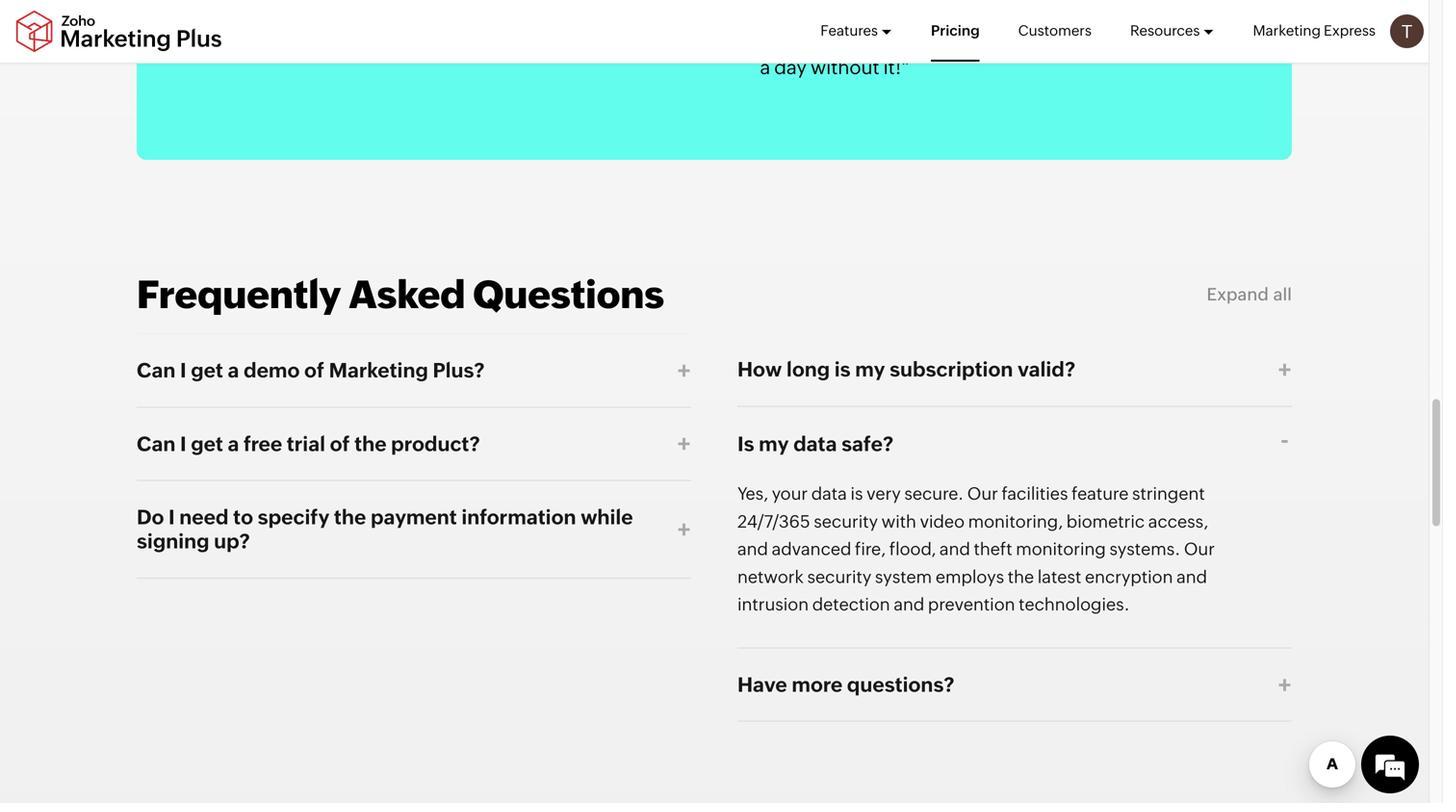 Task type: vqa. For each thing, say whether or not it's contained in the screenshot.
get corresponding to free
yes



Task type: locate. For each thing, give the bounding box(es) containing it.
1 vertical spatial my
[[759, 432, 789, 455]]

2 vertical spatial i
[[169, 506, 175, 529]]

0 vertical spatial i
[[180, 359, 186, 382]]

monitoring
[[1016, 540, 1107, 559]]

resources
[[1131, 22, 1201, 39]]

data
[[794, 432, 837, 455], [812, 484, 847, 504]]

have
[[738, 673, 788, 696]]

0 horizontal spatial our
[[968, 484, 999, 504]]

a for free
[[228, 432, 239, 455]]

a left demo
[[228, 359, 239, 382]]

network
[[738, 567, 804, 587]]

get left free
[[191, 432, 223, 455]]

yes,
[[738, 484, 769, 504]]

0 vertical spatial of
[[304, 359, 325, 382]]

data right your at the right of the page
[[812, 484, 847, 504]]

up?
[[214, 530, 250, 553]]

is left "very"
[[851, 484, 864, 504]]

1 vertical spatial the
[[334, 506, 366, 529]]

customers
[[1019, 22, 1092, 39]]

i right do at the bottom of page
[[169, 506, 175, 529]]

the right 'trial'
[[355, 432, 387, 455]]

2 can from the top
[[137, 432, 176, 455]]

of right 'trial'
[[330, 432, 350, 455]]

i for do i need to specify the payment information while signing up?
[[169, 506, 175, 529]]

system
[[875, 567, 933, 587]]

intrusion
[[738, 595, 809, 615]]

the right specify
[[334, 506, 366, 529]]

0 vertical spatial my
[[856, 358, 886, 381]]

valid?
[[1018, 358, 1076, 381]]

1 horizontal spatial my
[[856, 358, 886, 381]]

1 vertical spatial of
[[330, 432, 350, 455]]

can for can i get a free trial of the product?
[[137, 432, 176, 455]]

features link
[[821, 0, 893, 62]]

signing
[[137, 530, 210, 553]]

is right long
[[835, 358, 851, 381]]

1 vertical spatial get
[[191, 432, 223, 455]]

is
[[835, 358, 851, 381], [851, 484, 864, 504]]

1 vertical spatial our
[[1185, 540, 1216, 559]]

2 vertical spatial the
[[1008, 567, 1035, 587]]

get
[[191, 359, 223, 382], [191, 432, 223, 455]]

free
[[244, 432, 282, 455]]

i for can i get a free trial of the product?
[[180, 432, 186, 455]]

1 vertical spatial is
[[851, 484, 864, 504]]

1 vertical spatial marketing
[[329, 359, 428, 382]]

and
[[738, 540, 769, 559], [940, 540, 971, 559], [1177, 567, 1208, 587], [894, 595, 925, 615]]

and down system
[[894, 595, 925, 615]]

my
[[856, 358, 886, 381], [759, 432, 789, 455]]

data inside yes, your data is very secure. our facilities feature stringent 24/7/365 security with video monitoring, biometric access, and advanced fire, flood, and theft monitoring systems. our network security system employs the latest encryption and intrusion detection and prevention technologies.
[[812, 484, 847, 504]]

i
[[180, 359, 186, 382], [180, 432, 186, 455], [169, 506, 175, 529]]

payment
[[371, 506, 457, 529]]

security
[[814, 512, 878, 532], [808, 567, 872, 587]]

1 get from the top
[[191, 359, 223, 382]]

plus?
[[433, 359, 485, 382]]

1 horizontal spatial of
[[330, 432, 350, 455]]

pricing link
[[931, 0, 980, 62]]

a left free
[[228, 432, 239, 455]]

my right long
[[856, 358, 886, 381]]

1 horizontal spatial marketing
[[1254, 22, 1322, 39]]

1 vertical spatial a
[[228, 432, 239, 455]]

1 vertical spatial can
[[137, 432, 176, 455]]

1 a from the top
[[228, 359, 239, 382]]

2 a from the top
[[228, 432, 239, 455]]

0 vertical spatial a
[[228, 359, 239, 382]]

of
[[304, 359, 325, 382], [330, 432, 350, 455]]

the left latest
[[1008, 567, 1035, 587]]

encryption
[[1086, 567, 1174, 587]]

0 vertical spatial get
[[191, 359, 223, 382]]

of right demo
[[304, 359, 325, 382]]

0 vertical spatial our
[[968, 484, 999, 504]]

marketing down the frequently asked questions
[[329, 359, 428, 382]]

can for can i get a demo of marketing plus?
[[137, 359, 176, 382]]

get left demo
[[191, 359, 223, 382]]

can
[[137, 359, 176, 382], [137, 432, 176, 455]]

trial
[[287, 432, 326, 455]]

marketing left express
[[1254, 22, 1322, 39]]

feature
[[1072, 484, 1129, 504]]

with
[[882, 512, 917, 532]]

1 can from the top
[[137, 359, 176, 382]]

specify
[[258, 506, 330, 529]]

security up "fire,"
[[814, 512, 878, 532]]

questions?
[[847, 673, 955, 696]]

can i get a free trial of the product?
[[137, 432, 480, 455]]

1 vertical spatial i
[[180, 432, 186, 455]]

get for free
[[191, 432, 223, 455]]

monitoring,
[[969, 512, 1064, 532]]

get for demo
[[191, 359, 223, 382]]

data left safe?
[[794, 432, 837, 455]]

i left demo
[[180, 359, 186, 382]]

our up 'monitoring,'
[[968, 484, 999, 504]]

expand all
[[1207, 285, 1293, 305]]

more
[[792, 673, 843, 696]]

0 vertical spatial marketing
[[1254, 22, 1322, 39]]

to
[[233, 506, 253, 529]]

safe?
[[842, 432, 894, 455]]

advanced
[[772, 540, 852, 559]]

and up network
[[738, 540, 769, 559]]

2 get from the top
[[191, 432, 223, 455]]

security up the detection
[[808, 567, 872, 587]]

the
[[355, 432, 387, 455], [334, 506, 366, 529], [1008, 567, 1035, 587]]

do
[[137, 506, 164, 529]]

systems.
[[1110, 540, 1181, 559]]

i inside the do i need to specify the payment information while signing up?
[[169, 506, 175, 529]]

frequently asked questions
[[137, 273, 665, 317]]

1 vertical spatial data
[[812, 484, 847, 504]]

terry turtle image
[[1391, 14, 1425, 48]]

0 vertical spatial data
[[794, 432, 837, 455]]

long
[[787, 358, 830, 381]]

information
[[462, 506, 577, 529]]

biometric
[[1067, 512, 1145, 532]]

resources link
[[1131, 0, 1215, 62]]

1 vertical spatial security
[[808, 567, 872, 587]]

yes, your data is very secure. our facilities feature stringent 24/7/365 security with video monitoring, biometric access, and advanced fire, flood, and theft monitoring systems. our network security system employs the latest encryption and intrusion detection and prevention technologies.
[[738, 484, 1216, 615]]

our down access,
[[1185, 540, 1216, 559]]

is my data safe?
[[738, 432, 894, 455]]

a
[[228, 359, 239, 382], [228, 432, 239, 455]]

have more questions?
[[738, 673, 955, 696]]

0 vertical spatial the
[[355, 432, 387, 455]]

our
[[968, 484, 999, 504], [1185, 540, 1216, 559]]

marketing
[[1254, 22, 1322, 39], [329, 359, 428, 382]]

0 vertical spatial can
[[137, 359, 176, 382]]

features
[[821, 22, 878, 39]]

0 horizontal spatial of
[[304, 359, 325, 382]]

i up need
[[180, 432, 186, 455]]

my right is
[[759, 432, 789, 455]]



Task type: describe. For each thing, give the bounding box(es) containing it.
24/7/365
[[738, 512, 811, 532]]

customers link
[[1019, 0, 1092, 62]]

pricing
[[931, 22, 980, 39]]

need
[[179, 506, 229, 529]]

can i get a demo of marketing plus?
[[137, 359, 485, 382]]

stringent
[[1133, 484, 1206, 504]]

a for demo
[[228, 359, 239, 382]]

asked
[[349, 273, 466, 317]]

demo
[[244, 359, 300, 382]]

frequently
[[137, 273, 341, 317]]

employs
[[936, 567, 1005, 587]]

zoho marketingplus logo image
[[14, 10, 223, 52]]

is inside yes, your data is very secure. our facilities feature stringent 24/7/365 security with video monitoring, biometric access, and advanced fire, flood, and theft monitoring systems. our network security system employs the latest encryption and intrusion detection and prevention technologies.
[[851, 484, 864, 504]]

i for can i get a demo of marketing plus?
[[180, 359, 186, 382]]

access,
[[1149, 512, 1209, 532]]

and down video
[[940, 540, 971, 559]]

how long is my subscription valid?
[[738, 358, 1076, 381]]

marketing express
[[1254, 22, 1376, 39]]

express
[[1324, 22, 1376, 39]]

is
[[738, 432, 755, 455]]

fire,
[[855, 540, 886, 559]]

subscription
[[890, 358, 1014, 381]]

0 horizontal spatial marketing
[[329, 359, 428, 382]]

and down systems.
[[1177, 567, 1208, 587]]

secure.
[[905, 484, 964, 504]]

latest
[[1038, 567, 1082, 587]]

the inside yes, your data is very secure. our facilities feature stringent 24/7/365 security with video monitoring, biometric access, and advanced fire, flood, and theft monitoring systems. our network security system employs the latest encryption and intrusion detection and prevention technologies.
[[1008, 567, 1035, 587]]

0 horizontal spatial my
[[759, 432, 789, 455]]

video
[[920, 512, 965, 532]]

questions
[[473, 273, 665, 317]]

0 vertical spatial is
[[835, 358, 851, 381]]

very
[[867, 484, 901, 504]]

prevention
[[928, 595, 1016, 615]]

technologies.
[[1019, 595, 1130, 615]]

do i need to specify the payment information while signing up?
[[137, 506, 633, 553]]

product?
[[391, 432, 480, 455]]

1 horizontal spatial our
[[1185, 540, 1216, 559]]

your
[[772, 484, 808, 504]]

theft
[[974, 540, 1013, 559]]

facilities
[[1002, 484, 1069, 504]]

data for your
[[812, 484, 847, 504]]

while
[[581, 506, 633, 529]]

expand all link
[[1207, 285, 1293, 305]]

0 vertical spatial security
[[814, 512, 878, 532]]

how
[[738, 358, 782, 381]]

marketing express link
[[1254, 0, 1376, 62]]

data for my
[[794, 432, 837, 455]]

the inside the do i need to specify the payment information while signing up?
[[334, 506, 366, 529]]

flood,
[[890, 540, 937, 559]]

detection
[[813, 595, 891, 615]]



